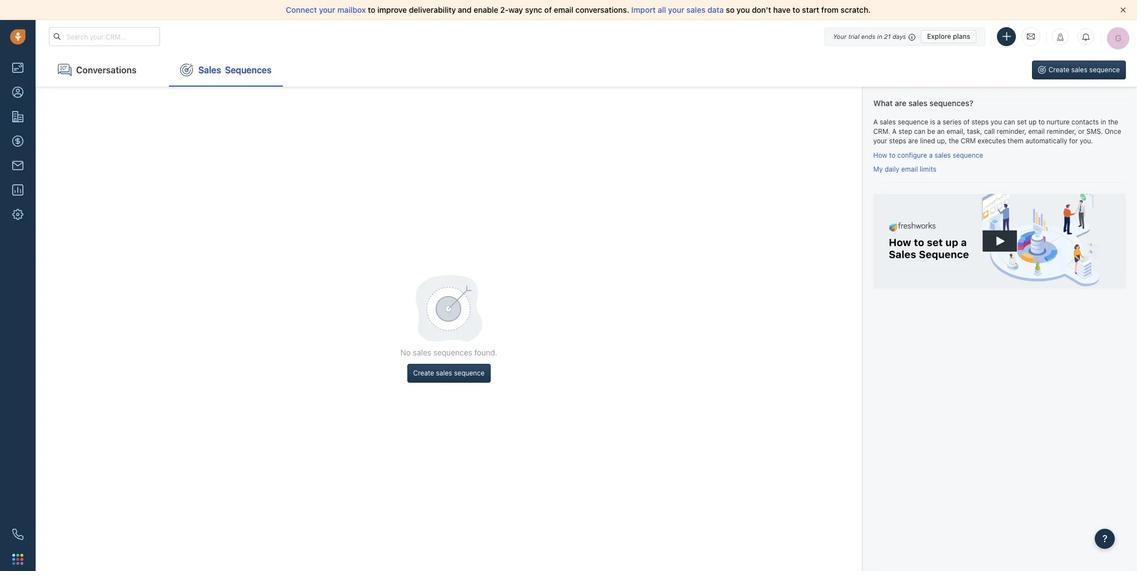 Task type: locate. For each thing, give the bounding box(es) containing it.
limits
[[921, 165, 937, 174]]

create sales sequence button down what's new image
[[1033, 61, 1127, 80]]

of right sync
[[545, 5, 552, 14]]

sequence up step
[[898, 118, 929, 126]]

tab list
[[36, 53, 283, 87]]

in left 21
[[878, 33, 883, 40]]

sales up crm.
[[880, 118, 897, 126]]

1 vertical spatial create
[[414, 369, 434, 378]]

in up sms.
[[1102, 118, 1107, 126]]

are down step
[[909, 137, 919, 145]]

create sales sequence
[[1049, 66, 1121, 74], [414, 369, 485, 378]]

a up crm.
[[874, 118, 879, 126]]

email down up
[[1029, 127, 1046, 136]]

2 vertical spatial email
[[902, 165, 919, 174]]

0 horizontal spatial a
[[930, 151, 933, 159]]

0 horizontal spatial are
[[895, 98, 907, 108]]

is
[[931, 118, 936, 126]]

0 horizontal spatial steps
[[890, 137, 907, 145]]

what's new image
[[1057, 33, 1065, 41]]

0 horizontal spatial you
[[737, 5, 751, 14]]

or
[[1079, 127, 1086, 136]]

a inside a sales sequence is a series of steps you can set up to nurture contacts in the crm. a step can be an email, task, call reminder, email reminder, or sms. once your steps are lined up, the crm executes them automatically for you.
[[938, 118, 942, 126]]

1 horizontal spatial a
[[893, 127, 897, 136]]

1 vertical spatial email
[[1029, 127, 1046, 136]]

a
[[938, 118, 942, 126], [930, 151, 933, 159]]

send email image
[[1028, 32, 1036, 41]]

1 horizontal spatial email
[[902, 165, 919, 174]]

conversations
[[76, 65, 137, 75]]

of
[[545, 5, 552, 14], [964, 118, 971, 126]]

1 horizontal spatial can
[[1005, 118, 1016, 126]]

0 horizontal spatial create sales sequence button
[[407, 364, 491, 383]]

create sales sequence down what's new image
[[1049, 66, 1121, 74]]

1 horizontal spatial create sales sequence
[[1049, 66, 1121, 74]]

1 vertical spatial in
[[1102, 118, 1107, 126]]

create down what's new image
[[1049, 66, 1070, 74]]

1 horizontal spatial in
[[1102, 118, 1107, 126]]

can
[[1005, 118, 1016, 126], [915, 127, 926, 136]]

0 vertical spatial create sales sequence
[[1049, 66, 1121, 74]]

configure
[[898, 151, 928, 159]]

executes
[[978, 137, 1007, 145]]

enable
[[474, 5, 499, 14]]

0 vertical spatial create sales sequence button
[[1033, 61, 1127, 80]]

nurture
[[1048, 118, 1071, 126]]

scratch.
[[841, 5, 871, 14]]

0 horizontal spatial your
[[319, 5, 336, 14]]

what are sales sequences?
[[874, 98, 974, 108]]

1 horizontal spatial reminder,
[[1048, 127, 1077, 136]]

2-
[[501, 5, 509, 14]]

1 horizontal spatial of
[[964, 118, 971, 126]]

sales left the data
[[687, 5, 706, 14]]

a right is
[[938, 118, 942, 126]]

you inside a sales sequence is a series of steps you can set up to nurture contacts in the crm. a step can be an email, task, call reminder, email reminder, or sms. once your steps are lined up, the crm executes them automatically for you.
[[991, 118, 1003, 126]]

can left set
[[1005, 118, 1016, 126]]

data
[[708, 5, 724, 14]]

your
[[834, 33, 847, 40]]

task,
[[968, 127, 983, 136]]

1 horizontal spatial create sales sequence button
[[1033, 61, 1127, 80]]

your right all
[[669, 5, 685, 14]]

are inside a sales sequence is a series of steps you can set up to nurture contacts in the crm. a step can be an email, task, call reminder, email reminder, or sms. once your steps are lined up, the crm executes them automatically for you.
[[909, 137, 919, 145]]

0 horizontal spatial create
[[414, 369, 434, 378]]

set
[[1018, 118, 1028, 126]]

create sales sequence button
[[1033, 61, 1127, 80], [407, 364, 491, 383]]

import all your sales data link
[[632, 5, 726, 14]]

of inside a sales sequence is a series of steps you can set up to nurture contacts in the crm. a step can be an email, task, call reminder, email reminder, or sms. once your steps are lined up, the crm executes them automatically for you.
[[964, 118, 971, 126]]

email right sync
[[554, 5, 574, 14]]

0 horizontal spatial in
[[878, 33, 883, 40]]

crm.
[[874, 127, 891, 136]]

my daily email limits link
[[874, 165, 937, 174]]

are
[[895, 98, 907, 108], [909, 137, 919, 145]]

sequence
[[1090, 66, 1121, 74], [898, 118, 929, 126], [953, 151, 984, 159], [454, 369, 485, 378]]

to
[[368, 5, 376, 14], [793, 5, 801, 14], [1039, 118, 1046, 126], [890, 151, 896, 159]]

how
[[874, 151, 888, 159]]

1 vertical spatial can
[[915, 127, 926, 136]]

sequence down crm
[[953, 151, 984, 159]]

sales down no sales sequences found.
[[436, 369, 453, 378]]

0 horizontal spatial create sales sequence
[[414, 369, 485, 378]]

1 vertical spatial you
[[991, 118, 1003, 126]]

2 reminder, from the left
[[1048, 127, 1077, 136]]

1 vertical spatial create sales sequence button
[[407, 364, 491, 383]]

0 vertical spatial a
[[874, 118, 879, 126]]

contacts
[[1072, 118, 1100, 126]]

connect your mailbox to improve deliverability and enable 2-way sync of email conversations. import all your sales data so you don't have to start from scratch.
[[286, 5, 871, 14]]

your down crm.
[[874, 137, 888, 145]]

the down the "email,"
[[950, 137, 960, 145]]

sales sequences link
[[169, 53, 283, 87]]

sales
[[687, 5, 706, 14], [1072, 66, 1088, 74], [909, 98, 928, 108], [880, 118, 897, 126], [935, 151, 952, 159], [413, 348, 432, 358], [436, 369, 453, 378]]

in
[[878, 33, 883, 40], [1102, 118, 1107, 126]]

no sales sequences found.
[[401, 348, 498, 358]]

0 vertical spatial email
[[554, 5, 574, 14]]

0 horizontal spatial reminder,
[[998, 127, 1027, 136]]

way
[[509, 5, 523, 14]]

to right up
[[1039, 118, 1046, 126]]

create
[[1049, 66, 1070, 74], [414, 369, 434, 378]]

conversations.
[[576, 5, 630, 14]]

your left mailbox
[[319, 5, 336, 14]]

in inside a sales sequence is a series of steps you can set up to nurture contacts in the crm. a step can be an email, task, call reminder, email reminder, or sms. once your steps are lined up, the crm executes them automatically for you.
[[1102, 118, 1107, 126]]

create sales sequence down no sales sequences found.
[[414, 369, 485, 378]]

reminder,
[[998, 127, 1027, 136], [1048, 127, 1077, 136]]

your inside a sales sequence is a series of steps you can set up to nurture contacts in the crm. a step can be an email, task, call reminder, email reminder, or sms. once your steps are lined up, the crm executes them automatically for you.
[[874, 137, 888, 145]]

0 vertical spatial create
[[1049, 66, 1070, 74]]

0 vertical spatial of
[[545, 5, 552, 14]]

you up call
[[991, 118, 1003, 126]]

connect your mailbox link
[[286, 5, 368, 14]]

1 horizontal spatial steps
[[972, 118, 990, 126]]

deliverability
[[409, 5, 456, 14]]

a
[[874, 118, 879, 126], [893, 127, 897, 136]]

sequence inside a sales sequence is a series of steps you can set up to nurture contacts in the crm. a step can be an email, task, call reminder, email reminder, or sms. once your steps are lined up, the crm executes them automatically for you.
[[898, 118, 929, 126]]

sequences?
[[930, 98, 974, 108]]

you
[[737, 5, 751, 14], [991, 118, 1003, 126]]

create sales sequence button down no sales sequences found.
[[407, 364, 491, 383]]

0 horizontal spatial can
[[915, 127, 926, 136]]

2 horizontal spatial email
[[1029, 127, 1046, 136]]

of up task,
[[964, 118, 971, 126]]

plans
[[954, 32, 971, 40]]

sales
[[199, 65, 221, 75]]

reminder, down nurture
[[1048, 127, 1077, 136]]

are right 'what'
[[895, 98, 907, 108]]

1 vertical spatial of
[[964, 118, 971, 126]]

the
[[1109, 118, 1119, 126], [950, 137, 960, 145]]

1 horizontal spatial are
[[909, 137, 919, 145]]

step
[[899, 127, 913, 136]]

1 horizontal spatial create
[[1049, 66, 1070, 74]]

1 horizontal spatial you
[[991, 118, 1003, 126]]

2 horizontal spatial your
[[874, 137, 888, 145]]

0 vertical spatial can
[[1005, 118, 1016, 126]]

conversations link
[[47, 53, 158, 87]]

0 vertical spatial the
[[1109, 118, 1119, 126]]

email down configure
[[902, 165, 919, 174]]

to left start at the top
[[793, 5, 801, 14]]

create down no sales sequences found.
[[414, 369, 434, 378]]

from
[[822, 5, 839, 14]]

1 vertical spatial are
[[909, 137, 919, 145]]

can left "be" at the top of page
[[915, 127, 926, 136]]

steps down step
[[890, 137, 907, 145]]

1 vertical spatial the
[[950, 137, 960, 145]]

0 vertical spatial are
[[895, 98, 907, 108]]

email
[[554, 5, 574, 14], [1029, 127, 1046, 136], [902, 165, 919, 174]]

a up the limits
[[930, 151, 933, 159]]

a left step
[[893, 127, 897, 136]]

0 horizontal spatial the
[[950, 137, 960, 145]]

reminder, up them
[[998, 127, 1027, 136]]

your
[[319, 5, 336, 14], [669, 5, 685, 14], [874, 137, 888, 145]]

up
[[1029, 118, 1037, 126]]

email,
[[947, 127, 966, 136]]

steps up task,
[[972, 118, 990, 126]]

0 vertical spatial a
[[938, 118, 942, 126]]

the up once
[[1109, 118, 1119, 126]]

1 vertical spatial a
[[930, 151, 933, 159]]

0 horizontal spatial email
[[554, 5, 574, 14]]

0 horizontal spatial a
[[874, 118, 879, 126]]

mailbox
[[338, 5, 366, 14]]

1 horizontal spatial a
[[938, 118, 942, 126]]

you right so
[[737, 5, 751, 14]]

1 vertical spatial create sales sequence
[[414, 369, 485, 378]]

sequence down sequences
[[454, 369, 485, 378]]

improve
[[378, 5, 407, 14]]

steps
[[972, 118, 990, 126], [890, 137, 907, 145]]



Task type: vqa. For each thing, say whether or not it's contained in the screenshot.
REPORTS in the left of the page
no



Task type: describe. For each thing, give the bounding box(es) containing it.
my
[[874, 165, 884, 174]]

1 reminder, from the left
[[998, 127, 1027, 136]]

to right mailbox
[[368, 5, 376, 14]]

and
[[458, 5, 472, 14]]

21
[[885, 33, 891, 40]]

sales up step
[[909, 98, 928, 108]]

call
[[985, 127, 996, 136]]

phone element
[[7, 524, 29, 546]]

up,
[[938, 137, 948, 145]]

crm
[[962, 137, 977, 145]]

sequences
[[434, 348, 473, 358]]

phone image
[[12, 530, 23, 541]]

be
[[928, 127, 936, 136]]

to right how
[[890, 151, 896, 159]]

close image
[[1121, 7, 1127, 13]]

1 vertical spatial steps
[[890, 137, 907, 145]]

freshworks switcher image
[[12, 554, 23, 566]]

my daily email limits
[[874, 165, 937, 174]]

sequences
[[225, 65, 272, 75]]

don't
[[753, 5, 772, 14]]

daily
[[885, 165, 900, 174]]

found.
[[475, 348, 498, 358]]

how to configure a sales sequence
[[874, 151, 984, 159]]

1 vertical spatial a
[[893, 127, 897, 136]]

series
[[943, 118, 962, 126]]

explore
[[928, 32, 952, 40]]

no
[[401, 348, 411, 358]]

1 horizontal spatial the
[[1109, 118, 1119, 126]]

days
[[893, 33, 907, 40]]

once
[[1106, 127, 1122, 136]]

an
[[938, 127, 945, 136]]

automatically
[[1026, 137, 1068, 145]]

0 vertical spatial in
[[878, 33, 883, 40]]

import
[[632, 5, 656, 14]]

your trial ends in 21 days
[[834, 33, 907, 40]]

how to configure a sales sequence link
[[874, 151, 984, 159]]

to inside a sales sequence is a series of steps you can set up to nurture contacts in the crm. a step can be an email, task, call reminder, email reminder, or sms. once your steps are lined up, the crm executes them automatically for you.
[[1039, 118, 1046, 126]]

so
[[726, 5, 735, 14]]

ends
[[862, 33, 876, 40]]

connect
[[286, 5, 317, 14]]

what
[[874, 98, 893, 108]]

trial
[[849, 33, 860, 40]]

sales up the contacts
[[1072, 66, 1088, 74]]

have
[[774, 5, 791, 14]]

sales sequences
[[199, 65, 272, 75]]

sequence up the contacts
[[1090, 66, 1121, 74]]

them
[[1008, 137, 1024, 145]]

0 vertical spatial you
[[737, 5, 751, 14]]

create sales sequence link
[[1033, 61, 1138, 80]]

for
[[1070, 137, 1079, 145]]

email inside a sales sequence is a series of steps you can set up to nurture contacts in the crm. a step can be an email, task, call reminder, email reminder, or sms. once your steps are lined up, the crm executes them automatically for you.
[[1029, 127, 1046, 136]]

1 horizontal spatial your
[[669, 5, 685, 14]]

tab list containing conversations
[[36, 53, 283, 87]]

explore plans
[[928, 32, 971, 40]]

a sales sequence is a series of steps you can set up to nurture contacts in the crm. a step can be an email, task, call reminder, email reminder, or sms. once your steps are lined up, the crm executes them automatically for you.
[[874, 118, 1122, 145]]

0 vertical spatial steps
[[972, 118, 990, 126]]

sales inside a sales sequence is a series of steps you can set up to nurture contacts in the crm. a step can be an email, task, call reminder, email reminder, or sms. once your steps are lined up, the crm executes them automatically for you.
[[880, 118, 897, 126]]

you.
[[1081, 137, 1094, 145]]

0 horizontal spatial of
[[545, 5, 552, 14]]

sales right "no"
[[413, 348, 432, 358]]

sms.
[[1087, 127, 1104, 136]]

sales down up,
[[935, 151, 952, 159]]

all
[[658, 5, 667, 14]]

Search your CRM... text field
[[49, 27, 160, 46]]

lined
[[921, 137, 936, 145]]

sync
[[525, 5, 543, 14]]

explore plans link
[[922, 30, 977, 43]]

start
[[803, 5, 820, 14]]



